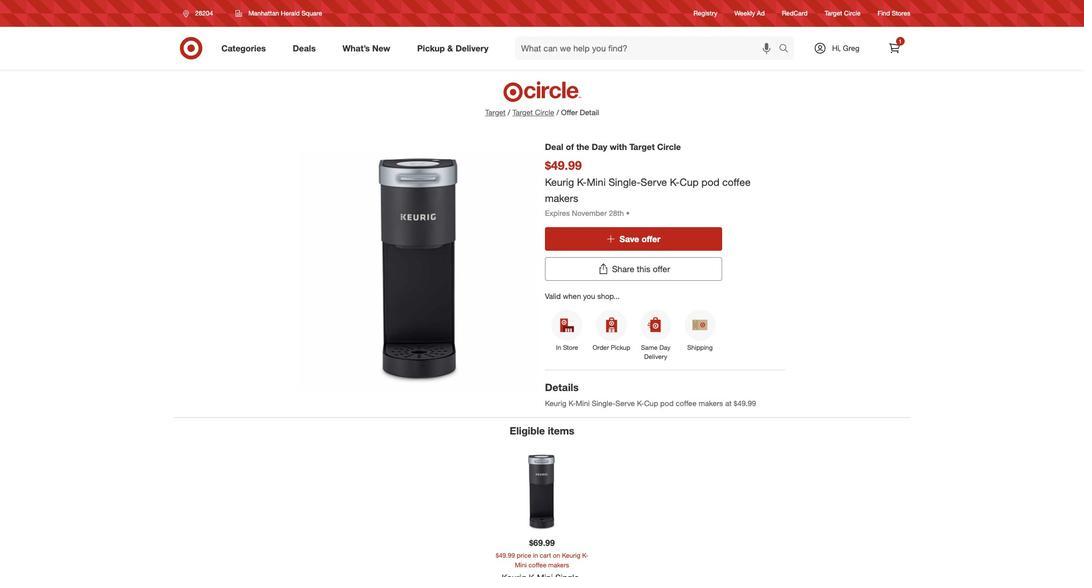 Task type: locate. For each thing, give the bounding box(es) containing it.
deal of the day with target circle $49.99 keurig k-mini single-serve k-cup pod coffee makers expires november 28th •
[[545, 141, 751, 218]]

0 vertical spatial serve
[[641, 176, 668, 188]]

0 vertical spatial cup
[[680, 176, 699, 188]]

target left target circle button
[[486, 108, 506, 117]]

1 vertical spatial coffee
[[676, 399, 697, 408]]

offer
[[642, 234, 661, 244], [653, 264, 671, 274]]

0 vertical spatial delivery
[[456, 43, 489, 53]]

target
[[825, 9, 843, 17], [486, 108, 506, 117], [513, 108, 533, 117], [630, 141, 655, 152]]

2 vertical spatial makers
[[549, 561, 570, 569]]

0 horizontal spatial $49.99
[[496, 552, 515, 560]]

makers left "at"
[[699, 399, 724, 408]]

mini
[[587, 176, 606, 188], [576, 399, 590, 408], [515, 561, 527, 569]]

deals link
[[284, 36, 329, 60]]

/ right target link
[[508, 108, 511, 117]]

single- inside details keurig k-mini single-serve k-cup pod coffee makers at $49.99
[[592, 399, 616, 408]]

makers
[[545, 192, 579, 204], [699, 399, 724, 408], [549, 561, 570, 569]]

makers inside $69.99 $49.99 price in cart on keurig k- mini coffee makers
[[549, 561, 570, 569]]

makers up expires
[[545, 192, 579, 204]]

registry link
[[694, 9, 718, 18]]

0 horizontal spatial pickup
[[417, 43, 445, 53]]

0 horizontal spatial pod
[[661, 399, 674, 408]]

circle down "target circle logo"
[[535, 108, 555, 117]]

1 vertical spatial day
[[660, 343, 671, 351]]

mini down 'price'
[[515, 561, 527, 569]]

greg
[[844, 43, 860, 53]]

1 vertical spatial offer
[[653, 264, 671, 274]]

redcard link
[[783, 9, 808, 18]]

0 vertical spatial offer
[[642, 234, 661, 244]]

hi,
[[833, 43, 842, 53]]

delivery down same
[[645, 352, 668, 361]]

1 vertical spatial makers
[[699, 399, 724, 408]]

day right same
[[660, 343, 671, 351]]

share this offer button
[[545, 257, 723, 281]]

•
[[626, 209, 630, 218]]

mini up 'november'
[[587, 176, 606, 188]]

0 horizontal spatial /
[[508, 108, 511, 117]]

offer right this
[[653, 264, 671, 274]]

1 vertical spatial pickup
[[611, 343, 631, 351]]

coffee inside $69.99 $49.99 price in cart on keurig k- mini coffee makers
[[529, 561, 547, 569]]

day inside same day delivery
[[660, 343, 671, 351]]

1 vertical spatial cup
[[645, 399, 659, 408]]

1 vertical spatial $49.99
[[734, 399, 757, 408]]

0 horizontal spatial circle
[[535, 108, 555, 117]]

target circle link
[[825, 9, 861, 18], [513, 107, 555, 118]]

0 horizontal spatial day
[[592, 141, 608, 152]]

keurig inside $69.99 $49.99 price in cart on keurig k- mini coffee makers
[[562, 552, 581, 560]]

delivery right '&'
[[456, 43, 489, 53]]

eligible
[[510, 424, 545, 437]]

What can we help you find? suggestions appear below search field
[[515, 36, 782, 60]]

keurig
[[545, 176, 575, 188], [545, 399, 567, 408], [562, 552, 581, 560]]

mini inside details keurig k-mini single-serve k-cup pod coffee makers at $49.99
[[576, 399, 590, 408]]

target circle button
[[513, 107, 555, 118]]

offer
[[562, 108, 578, 117]]

2 vertical spatial circle
[[658, 141, 681, 152]]

target circle link up hi, greg
[[825, 9, 861, 18]]

pickup
[[417, 43, 445, 53], [611, 343, 631, 351]]

herald
[[281, 9, 300, 17]]

pickup & delivery
[[417, 43, 489, 53]]

2 horizontal spatial circle
[[845, 9, 861, 17]]

1 vertical spatial delivery
[[645, 352, 668, 361]]

items
[[548, 424, 575, 437]]

2 vertical spatial mini
[[515, 561, 527, 569]]

$69.99
[[530, 537, 555, 548]]

in store
[[556, 343, 579, 351]]

target / target circle / offer detail
[[486, 108, 599, 117]]

coffee inside details keurig k-mini single-serve k-cup pod coffee makers at $49.99
[[676, 399, 697, 408]]

k-
[[577, 176, 587, 188], [670, 176, 680, 188], [569, 399, 576, 408], [637, 399, 645, 408], [583, 552, 589, 560]]

1 vertical spatial pod
[[661, 399, 674, 408]]

/
[[508, 108, 511, 117], [557, 108, 559, 117]]

pickup left '&'
[[417, 43, 445, 53]]

single-
[[609, 176, 641, 188], [592, 399, 616, 408]]

1 vertical spatial target circle link
[[513, 107, 555, 118]]

keurig up expires
[[545, 176, 575, 188]]

circle left find
[[845, 9, 861, 17]]

this
[[637, 264, 651, 274]]

square
[[302, 9, 322, 17]]

makers down on in the right bottom of the page
[[549, 561, 570, 569]]

target circle link down "target circle logo"
[[513, 107, 555, 118]]

pod inside deal of the day with target circle $49.99 keurig k-mini single-serve k-cup pod coffee makers expires november 28th •
[[702, 176, 720, 188]]

0 horizontal spatial coffee
[[529, 561, 547, 569]]

ad
[[757, 9, 765, 17]]

mini inside deal of the day with target circle $49.99 keurig k-mini single-serve k-cup pod coffee makers expires november 28th •
[[587, 176, 606, 188]]

offer right 'save'
[[642, 234, 661, 244]]

save
[[620, 234, 640, 244]]

keurig right on in the right bottom of the page
[[562, 552, 581, 560]]

pod
[[702, 176, 720, 188], [661, 399, 674, 408]]

makers inside details keurig k-mini single-serve k-cup pod coffee makers at $49.99
[[699, 399, 724, 408]]

1 horizontal spatial circle
[[658, 141, 681, 152]]

same day delivery
[[642, 343, 671, 361]]

1 horizontal spatial cup
[[680, 176, 699, 188]]

1 vertical spatial single-
[[592, 399, 616, 408]]

0 horizontal spatial delivery
[[456, 43, 489, 53]]

$49.99 right "at"
[[734, 399, 757, 408]]

circle right the with
[[658, 141, 681, 152]]

day inside deal of the day with target circle $49.99 keurig k-mini single-serve k-cup pod coffee makers expires november 28th •
[[592, 141, 608, 152]]

order
[[593, 343, 610, 351]]

offer inside "save offer" button
[[642, 234, 661, 244]]

1 horizontal spatial day
[[660, 343, 671, 351]]

coffee for details
[[676, 399, 697, 408]]

mini down details
[[576, 399, 590, 408]]

1 horizontal spatial /
[[557, 108, 559, 117]]

0 horizontal spatial target circle link
[[513, 107, 555, 118]]

0 vertical spatial $49.99
[[545, 158, 582, 173]]

2 vertical spatial coffee
[[529, 561, 547, 569]]

share this offer
[[612, 264, 671, 274]]

on
[[553, 552, 561, 560]]

2 vertical spatial keurig
[[562, 552, 581, 560]]

1 horizontal spatial delivery
[[645, 352, 668, 361]]

&
[[448, 43, 454, 53]]

target inside deal of the day with target circle $49.99 keurig k-mini single-serve k-cup pod coffee makers expires november 28th •
[[630, 141, 655, 152]]

2 horizontal spatial $49.99
[[734, 399, 757, 408]]

$49.99 left 'price'
[[496, 552, 515, 560]]

0 vertical spatial pickup
[[417, 43, 445, 53]]

$49.99 inside details keurig k-mini single-serve k-cup pod coffee makers at $49.99
[[734, 399, 757, 408]]

weekly
[[735, 9, 756, 17]]

serve
[[641, 176, 668, 188], [616, 399, 635, 408]]

order pickup
[[593, 343, 631, 351]]

circle
[[845, 9, 861, 17], [535, 108, 555, 117], [658, 141, 681, 152]]

/ left offer
[[557, 108, 559, 117]]

delivery inside pickup & delivery link
[[456, 43, 489, 53]]

1 horizontal spatial target circle link
[[825, 9, 861, 18]]

0 vertical spatial coffee
[[723, 176, 751, 188]]

keurig down details
[[545, 399, 567, 408]]

0 vertical spatial day
[[592, 141, 608, 152]]

$49.99 down of
[[545, 158, 582, 173]]

offer inside share this offer button
[[653, 264, 671, 274]]

serve inside details keurig k-mini single-serve k-cup pod coffee makers at $49.99
[[616, 399, 635, 408]]

registry
[[694, 9, 718, 17]]

same
[[642, 343, 658, 351]]

1 horizontal spatial coffee
[[676, 399, 697, 408]]

weekly ad link
[[735, 9, 765, 18]]

1 vertical spatial mini
[[576, 399, 590, 408]]

2 / from the left
[[557, 108, 559, 117]]

find
[[878, 9, 891, 17]]

coffee for $69.99
[[529, 561, 547, 569]]

2 horizontal spatial coffee
[[723, 176, 751, 188]]

cup
[[680, 176, 699, 188], [645, 399, 659, 408]]

0 vertical spatial pod
[[702, 176, 720, 188]]

day right the
[[592, 141, 608, 152]]

deals
[[293, 43, 316, 53]]

1 vertical spatial serve
[[616, 399, 635, 408]]

0 vertical spatial keurig
[[545, 176, 575, 188]]

save offer button
[[545, 227, 723, 251]]

1 vertical spatial keurig
[[545, 399, 567, 408]]

with
[[610, 141, 627, 152]]

cup inside deal of the day with target circle $49.99 keurig k-mini single-serve k-cup pod coffee makers expires november 28th •
[[680, 176, 699, 188]]

0 horizontal spatial cup
[[645, 399, 659, 408]]

1 horizontal spatial $49.99
[[545, 158, 582, 173]]

day
[[592, 141, 608, 152], [660, 343, 671, 351]]

in
[[556, 343, 562, 351]]

0 vertical spatial mini
[[587, 176, 606, 188]]

coffee
[[723, 176, 751, 188], [676, 399, 697, 408], [529, 561, 547, 569]]

what's new link
[[334, 36, 404, 60]]

1 horizontal spatial serve
[[641, 176, 668, 188]]

delivery
[[456, 43, 489, 53], [645, 352, 668, 361]]

1 horizontal spatial pod
[[702, 176, 720, 188]]

2 vertical spatial $49.99
[[496, 552, 515, 560]]

find stores link
[[878, 9, 911, 18]]

delivery inside same day delivery
[[645, 352, 668, 361]]

target link
[[486, 108, 506, 117]]

makers for $69.99
[[549, 561, 570, 569]]

1
[[899, 38, 902, 44]]

pickup & delivery link
[[408, 36, 502, 60]]

0 vertical spatial makers
[[545, 192, 579, 204]]

pickup right "order"
[[611, 343, 631, 351]]

store
[[563, 343, 579, 351]]

target right the with
[[630, 141, 655, 152]]

0 horizontal spatial serve
[[616, 399, 635, 408]]

0 vertical spatial single-
[[609, 176, 641, 188]]



Task type: describe. For each thing, give the bounding box(es) containing it.
makers inside deal of the day with target circle $49.99 keurig k-mini single-serve k-cup pod coffee makers expires november 28th •
[[545, 192, 579, 204]]

stores
[[893, 9, 911, 17]]

1 horizontal spatial pickup
[[611, 343, 631, 351]]

what's new
[[343, 43, 391, 53]]

new
[[373, 43, 391, 53]]

you
[[584, 292, 596, 301]]

of
[[566, 141, 574, 152]]

28204 button
[[176, 4, 224, 23]]

manhattan herald square
[[249, 9, 322, 17]]

valid
[[545, 292, 561, 301]]

manhattan
[[249, 9, 279, 17]]

k- inside $69.99 $49.99 price in cart on keurig k- mini coffee makers
[[583, 552, 589, 560]]

target up hi,
[[825, 9, 843, 17]]

detail
[[580, 108, 599, 117]]

target right target link
[[513, 108, 533, 117]]

details
[[545, 381, 579, 393]]

pod inside details keurig k-mini single-serve k-cup pod coffee makers at $49.99
[[661, 399, 674, 408]]

november
[[572, 209, 607, 218]]

$49.99 inside $69.99 $49.99 price in cart on keurig k- mini coffee makers
[[496, 552, 515, 560]]

redcard
[[783, 9, 808, 17]]

search button
[[774, 36, 800, 62]]

at
[[726, 399, 732, 408]]

keurig inside deal of the day with target circle $49.99 keurig k-mini single-serve k-cup pod coffee makers expires november 28th •
[[545, 176, 575, 188]]

expires
[[545, 209, 570, 218]]

the
[[577, 141, 590, 152]]

target circle logo image
[[502, 80, 583, 103]]

$49.99 inside deal of the day with target circle $49.99 keurig k-mini single-serve k-cup pod coffee makers expires november 28th •
[[545, 158, 582, 173]]

cart
[[540, 552, 552, 560]]

valid when you shop...
[[545, 292, 620, 301]]

when
[[563, 292, 582, 301]]

keurig inside details keurig k-mini single-serve k-cup pod coffee makers at $49.99
[[545, 399, 567, 408]]

categories link
[[212, 36, 280, 60]]

save offer
[[620, 234, 661, 244]]

single- inside deal of the day with target circle $49.99 keurig k-mini single-serve k-cup pod coffee makers expires november 28th •
[[609, 176, 641, 188]]

delivery for &
[[456, 43, 489, 53]]

makers for details
[[699, 399, 724, 408]]

share
[[612, 264, 635, 274]]

cup inside details keurig k-mini single-serve k-cup pod coffee makers at $49.99
[[645, 399, 659, 408]]

what's
[[343, 43, 370, 53]]

1 vertical spatial circle
[[535, 108, 555, 117]]

1 link
[[883, 36, 907, 60]]

details keurig k-mini single-serve k-cup pod coffee makers at $49.99
[[545, 381, 757, 408]]

target circle
[[825, 9, 861, 17]]

$69.99 $49.99 price in cart on keurig k- mini coffee makers
[[496, 537, 589, 569]]

circle inside deal of the day with target circle $49.99 keurig k-mini single-serve k-cup pod coffee makers expires november 28th •
[[658, 141, 681, 152]]

1 / from the left
[[508, 108, 511, 117]]

categories
[[222, 43, 266, 53]]

manhattan herald square button
[[229, 4, 329, 23]]

0 vertical spatial target circle link
[[825, 9, 861, 18]]

28204
[[195, 9, 213, 17]]

deal
[[545, 141, 564, 152]]

shop...
[[598, 292, 620, 301]]

serve inside deal of the day with target circle $49.99 keurig k-mini single-serve k-cup pod coffee makers expires november 28th •
[[641, 176, 668, 188]]

eligible items
[[510, 424, 575, 437]]

hi, greg
[[833, 43, 860, 53]]

find stores
[[878, 9, 911, 17]]

search
[[774, 44, 800, 54]]

28th
[[609, 209, 624, 218]]

coffee inside deal of the day with target circle $49.99 keurig k-mini single-serve k-cup pod coffee makers expires november 28th •
[[723, 176, 751, 188]]

0 vertical spatial circle
[[845, 9, 861, 17]]

weekly ad
[[735, 9, 765, 17]]

delivery for day
[[645, 352, 668, 361]]

price
[[517, 552, 532, 560]]

shipping
[[688, 343, 713, 351]]

in
[[533, 552, 538, 560]]

mini inside $69.99 $49.99 price in cart on keurig k- mini coffee makers
[[515, 561, 527, 569]]



Task type: vqa. For each thing, say whether or not it's contained in the screenshot.
14"
no



